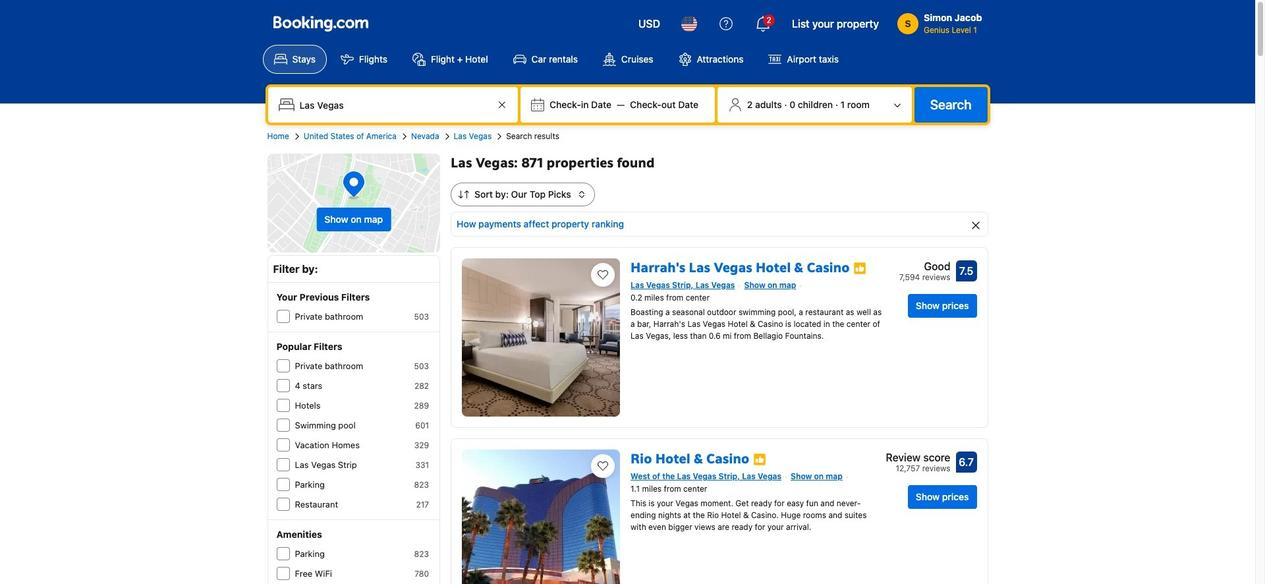 Task type: describe. For each thing, give the bounding box(es) containing it.
booking.com image
[[273, 16, 368, 32]]

harrah's las vegas hotel & casino image
[[462, 258, 620, 417]]

this property is part of our preferred partner program. it's committed to providing excellent service and good value. it'll pay us a higher commission if you make a booking. image for harrah's las vegas hotel & casino image
[[854, 261, 867, 275]]

rio hotel & casino image
[[462, 450, 620, 584]]



Task type: locate. For each thing, give the bounding box(es) containing it.
this property is part of our preferred partner program. it's committed to providing excellent service and good value. it'll pay us a higher commission if you make a booking. image
[[854, 261, 867, 275], [854, 261, 867, 275], [754, 453, 767, 466]]

Where are you going? field
[[294, 93, 494, 117]]

your account menu simon jacob genius level 1 element
[[898, 11, 983, 36]]

search results updated. las vegas: 871 properties found. element
[[451, 154, 988, 172]]

this property is part of our preferred partner program. it's committed to providing excellent service and good value. it'll pay us a higher commission if you make a booking. image
[[754, 453, 767, 466]]

this property is part of our preferred partner program. it's committed to providing excellent service and good value. it'll pay us a higher commission if you make a booking. image for rio hotel & casino image
[[754, 453, 767, 466]]



Task type: vqa. For each thing, say whether or not it's contained in the screenshot.
16
no



